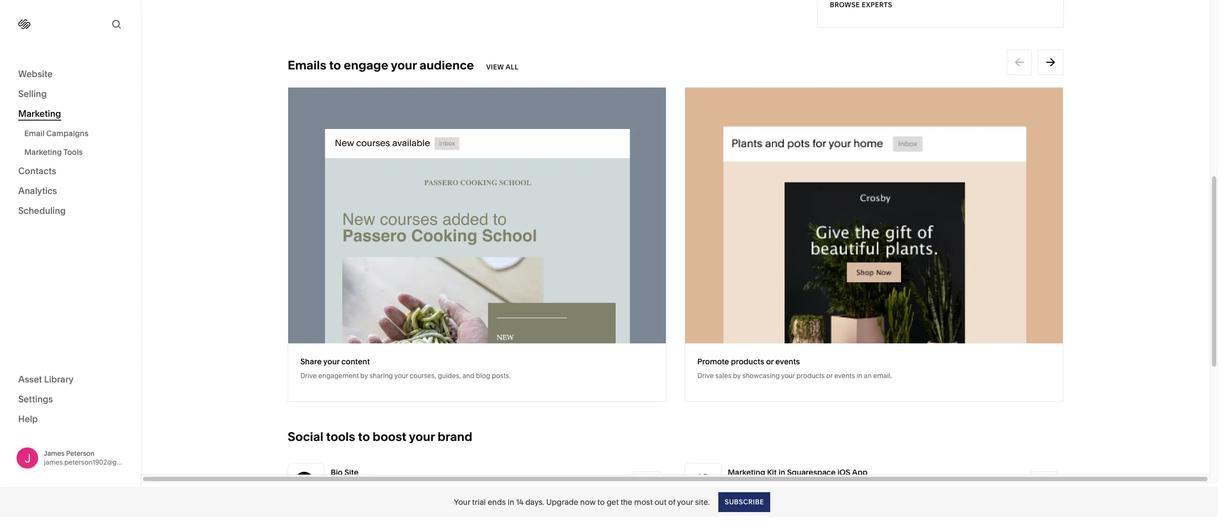Task type: vqa. For each thing, say whether or not it's contained in the screenshot.
Website link
yes



Task type: describe. For each thing, give the bounding box(es) containing it.
days.
[[525, 498, 544, 508]]

help
[[18, 414, 38, 425]]

subscribe
[[725, 498, 764, 507]]

selling link
[[18, 88, 123, 101]]

selling
[[18, 88, 47, 99]]

contacts link
[[18, 165, 123, 178]]

james.peterson1902@gmail.com
[[44, 459, 145, 467]]

marketing tools
[[24, 147, 83, 157]]

marketing for marketing tools
[[24, 147, 62, 157]]

asset library
[[18, 374, 74, 385]]

email campaigns link
[[24, 124, 129, 143]]

in
[[508, 498, 514, 508]]

email
[[24, 129, 44, 139]]

site.
[[695, 498, 710, 508]]

james peterson james.peterson1902@gmail.com
[[44, 450, 145, 467]]

settings link
[[18, 393, 123, 407]]

get
[[607, 498, 619, 508]]

subscribe button
[[719, 493, 770, 513]]

trial
[[472, 498, 486, 508]]

analytics
[[18, 186, 57, 197]]

website
[[18, 68, 53, 80]]

ends
[[488, 498, 506, 508]]

14
[[516, 498, 524, 508]]

your
[[677, 498, 693, 508]]

settings
[[18, 394, 53, 405]]

scheduling
[[18, 205, 66, 216]]



Task type: locate. For each thing, give the bounding box(es) containing it.
campaigns
[[46, 129, 88, 139]]

0 vertical spatial marketing
[[18, 108, 61, 119]]

most
[[634, 498, 653, 508]]

your
[[454, 498, 470, 508]]

1 vertical spatial marketing
[[24, 147, 62, 157]]

to
[[598, 498, 605, 508]]

analytics link
[[18, 185, 123, 198]]

marketing up contacts in the left top of the page
[[24, 147, 62, 157]]

scheduling link
[[18, 205, 123, 218]]

marketing link
[[18, 108, 123, 121]]

your trial ends in 14 days. upgrade now to get the most out of your site.
[[454, 498, 710, 508]]

contacts
[[18, 166, 56, 177]]

marketing up email
[[18, 108, 61, 119]]

email campaigns
[[24, 129, 88, 139]]

marketing
[[18, 108, 61, 119], [24, 147, 62, 157]]

out
[[655, 498, 667, 508]]

library
[[44, 374, 74, 385]]

upgrade
[[546, 498, 578, 508]]

asset library link
[[18, 374, 123, 387]]

help link
[[18, 413, 38, 425]]

website link
[[18, 68, 123, 81]]

now
[[580, 498, 596, 508]]

marketing for marketing
[[18, 108, 61, 119]]

asset
[[18, 374, 42, 385]]

james
[[44, 450, 65, 458]]

peterson
[[66, 450, 94, 458]]

the
[[621, 498, 632, 508]]

of
[[668, 498, 676, 508]]

marketing tools link
[[24, 143, 129, 162]]

tools
[[63, 147, 83, 157]]



